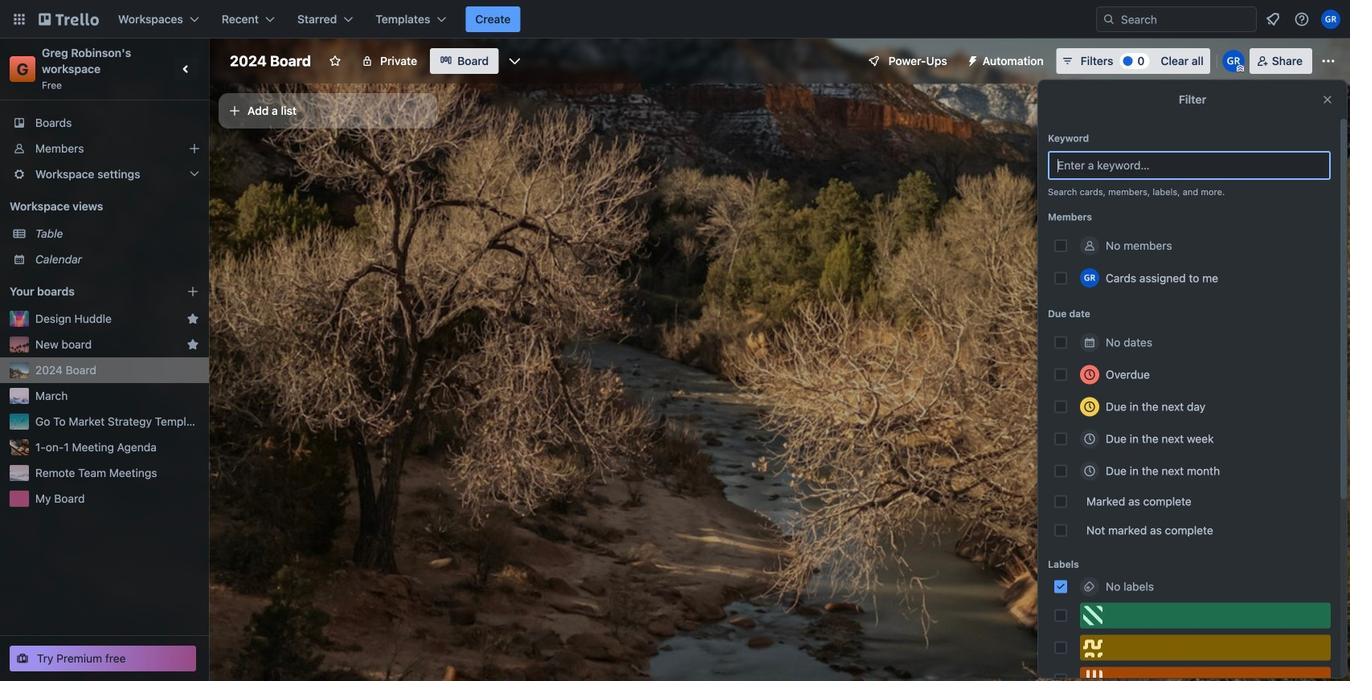 Task type: locate. For each thing, give the bounding box(es) containing it.
0 vertical spatial greg robinson (gregrobinson96) image
[[1321, 10, 1341, 29]]

1 vertical spatial starred icon image
[[186, 338, 199, 351]]

star or unstar board image
[[329, 55, 342, 68]]

your boards with 8 items element
[[10, 282, 162, 301]]

starred icon image
[[186, 313, 199, 325], [186, 338, 199, 351]]

add board image
[[186, 285, 199, 298]]

greg robinson (gregrobinson96) image
[[1321, 10, 1341, 29], [1080, 268, 1099, 288]]

0 notifications image
[[1263, 10, 1283, 29]]

color: yellow, title: none element
[[1080, 635, 1331, 661]]

1 vertical spatial greg robinson (gregrobinson96) image
[[1080, 268, 1099, 288]]

show menu image
[[1320, 53, 1337, 69]]

open information menu image
[[1294, 11, 1310, 27]]

1 starred icon image from the top
[[186, 313, 199, 325]]

1 horizontal spatial greg robinson (gregrobinson96) image
[[1321, 10, 1341, 29]]

close popover image
[[1321, 93, 1334, 106]]

0 vertical spatial starred icon image
[[186, 313, 199, 325]]



Task type: vqa. For each thing, say whether or not it's contained in the screenshot.
Create from template… image to the middle
no



Task type: describe. For each thing, give the bounding box(es) containing it.
back to home image
[[39, 6, 99, 32]]

workspace navigation collapse icon image
[[175, 58, 198, 80]]

0 horizontal spatial greg robinson (gregrobinson96) image
[[1080, 268, 1099, 288]]

color: green, title: none element
[[1080, 603, 1331, 629]]

Enter a keyword… text field
[[1048, 151, 1331, 180]]

primary element
[[0, 0, 1350, 39]]

greg robinson (gregrobinson96) image
[[1222, 50, 1245, 72]]

sm image
[[960, 48, 983, 71]]

this member is an admin of this board. image
[[1237, 65, 1244, 72]]

Search field
[[1096, 6, 1257, 32]]

customize views image
[[507, 53, 523, 69]]

search image
[[1103, 13, 1116, 26]]

Board name text field
[[222, 48, 319, 74]]

2 starred icon image from the top
[[186, 338, 199, 351]]



